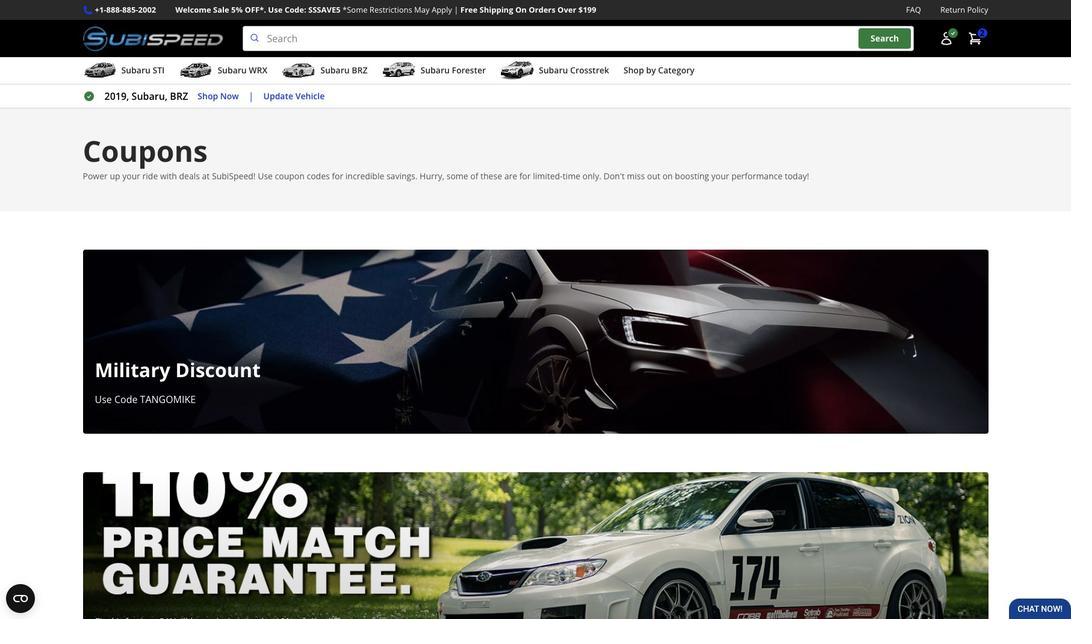 Task type: describe. For each thing, give the bounding box(es) containing it.
orders
[[529, 4, 556, 15]]

*some restrictions may apply | free shipping on orders over $199
[[343, 4, 596, 15]]

subaru forester
[[421, 65, 486, 76]]

use inside coupons power up your ride with deals at subispeed! use coupon codes for incredible savings. hurry, some of these are for limited-time only. don't miss out on boosting your performance today!
[[258, 170, 273, 182]]

free
[[460, 4, 478, 15]]

hurry,
[[420, 170, 444, 182]]

shop now link
[[198, 90, 239, 103]]

subaru sti
[[121, 65, 165, 76]]

sssave5
[[308, 4, 341, 15]]

sale
[[213, 4, 229, 15]]

performance
[[732, 170, 783, 182]]

time
[[563, 170, 580, 182]]

at
[[202, 170, 210, 182]]

888-
[[106, 4, 122, 15]]

faq link
[[906, 4, 921, 16]]

policy
[[967, 4, 988, 15]]

*some
[[343, 4, 368, 15]]

may
[[414, 4, 430, 15]]

forester
[[452, 65, 486, 76]]

subaru for subaru crosstrek
[[539, 65, 568, 76]]

2019, subaru, brz
[[104, 90, 188, 103]]

out
[[647, 170, 660, 182]]

subaru crosstrek
[[539, 65, 609, 76]]

shop for shop now
[[198, 90, 218, 102]]

brz inside dropdown button
[[352, 65, 368, 76]]

subaru sti button
[[83, 60, 165, 84]]

are
[[504, 170, 517, 182]]

shop for shop by category
[[624, 65, 644, 76]]

only.
[[583, 170, 601, 182]]

welcome sale 5% off*. use code: sssave5
[[175, 4, 341, 15]]

0 vertical spatial use
[[268, 4, 283, 15]]

some
[[447, 170, 468, 182]]

0 vertical spatial |
[[454, 4, 458, 15]]

shop now
[[198, 90, 239, 102]]

crosstrek
[[570, 65, 609, 76]]

deals
[[179, 170, 200, 182]]

limited-
[[533, 170, 563, 182]]

update vehicle
[[263, 90, 325, 102]]

faq
[[906, 4, 921, 15]]

code:
[[285, 4, 306, 15]]

+1-888-885-2002 link
[[95, 4, 156, 16]]

return
[[940, 4, 965, 15]]

subaru,
[[132, 90, 168, 103]]

welcome
[[175, 4, 211, 15]]

2002
[[138, 4, 156, 15]]

2 your from the left
[[711, 170, 729, 182]]

coupon
[[275, 170, 305, 182]]

2019,
[[104, 90, 129, 103]]

power
[[83, 170, 108, 182]]

subaru wrx button
[[179, 60, 267, 84]]

military
[[95, 357, 170, 383]]

update vehicle button
[[263, 90, 325, 103]]

a subaru crosstrek thumbnail image image
[[500, 61, 534, 80]]

return policy
[[940, 4, 988, 15]]

boosting
[[675, 170, 709, 182]]

$199
[[578, 4, 596, 15]]

search button
[[859, 29, 911, 49]]

ride
[[142, 170, 158, 182]]

use code tangomike
[[95, 393, 196, 407]]

update
[[263, 90, 293, 102]]

1 vertical spatial |
[[249, 90, 254, 103]]

coupons
[[83, 131, 208, 170]]

over
[[558, 4, 576, 15]]

+1-
[[95, 4, 106, 15]]

sti
[[153, 65, 165, 76]]

by
[[646, 65, 656, 76]]

now
[[220, 90, 239, 102]]

open widget image
[[6, 585, 35, 614]]

codes
[[307, 170, 330, 182]]

on
[[663, 170, 673, 182]]

subaru forester button
[[382, 60, 486, 84]]

subaru crosstrek button
[[500, 60, 609, 84]]

apply
[[432, 4, 452, 15]]

885-
[[122, 4, 138, 15]]

2 vertical spatial use
[[95, 393, 112, 407]]



Task type: vqa. For each thing, say whether or not it's contained in the screenshot.
the only.
yes



Task type: locate. For each thing, give the bounding box(es) containing it.
subaru for subaru sti
[[121, 65, 150, 76]]

coupons power up your ride with deals at subispeed! use coupon codes for incredible savings. hurry, some of these are for limited-time only. don't miss out on boosting your performance today!
[[83, 131, 809, 182]]

4 subaru from the left
[[421, 65, 450, 76]]

subaru left 'forester' on the top
[[421, 65, 450, 76]]

shop by category button
[[624, 60, 695, 84]]

0 horizontal spatial for
[[332, 170, 343, 182]]

subaru wrx
[[218, 65, 267, 76]]

subaru inside dropdown button
[[121, 65, 150, 76]]

your right boosting
[[711, 170, 729, 182]]

brz left a subaru forester thumbnail image
[[352, 65, 368, 76]]

use right the off*. at the left
[[268, 4, 283, 15]]

restrictions
[[370, 4, 412, 15]]

your right up
[[122, 170, 140, 182]]

0 horizontal spatial shop
[[198, 90, 218, 102]]

1 horizontal spatial for
[[519, 170, 531, 182]]

0 vertical spatial shop
[[624, 65, 644, 76]]

shipping
[[480, 4, 513, 15]]

subaru for subaru wrx
[[218, 65, 247, 76]]

search
[[871, 33, 899, 44]]

a subaru wrx thumbnail image image
[[179, 61, 213, 80]]

category
[[658, 65, 695, 76]]

use
[[268, 4, 283, 15], [258, 170, 273, 182], [95, 393, 112, 407]]

today!
[[785, 170, 809, 182]]

your
[[122, 170, 140, 182], [711, 170, 729, 182]]

1 horizontal spatial brz
[[352, 65, 368, 76]]

|
[[454, 4, 458, 15], [249, 90, 254, 103]]

subaru for subaru brz
[[320, 65, 350, 76]]

subaru
[[121, 65, 150, 76], [218, 65, 247, 76], [320, 65, 350, 76], [421, 65, 450, 76], [539, 65, 568, 76]]

2 subaru from the left
[[218, 65, 247, 76]]

these
[[481, 170, 502, 182]]

| left free
[[454, 4, 458, 15]]

a subaru brz thumbnail image image
[[282, 61, 316, 80]]

1 horizontal spatial |
[[454, 4, 458, 15]]

0 horizontal spatial |
[[249, 90, 254, 103]]

subispeed logo image
[[83, 26, 223, 51]]

wrx
[[249, 65, 267, 76]]

1 subaru from the left
[[121, 65, 150, 76]]

+1-888-885-2002
[[95, 4, 156, 15]]

subispeed!
[[212, 170, 256, 182]]

use left coupon
[[258, 170, 273, 182]]

brz
[[352, 65, 368, 76], [170, 90, 188, 103]]

for right codes
[[332, 170, 343, 182]]

savings.
[[387, 170, 418, 182]]

0 horizontal spatial your
[[122, 170, 140, 182]]

discount
[[175, 357, 261, 383]]

subaru up now
[[218, 65, 247, 76]]

subaru left sti
[[121, 65, 150, 76]]

miss
[[627, 170, 645, 182]]

of
[[470, 170, 478, 182]]

shop left by
[[624, 65, 644, 76]]

return policy link
[[940, 4, 988, 16]]

off*.
[[245, 4, 266, 15]]

code
[[114, 393, 138, 407]]

brz right subaru,
[[170, 90, 188, 103]]

3 subaru from the left
[[320, 65, 350, 76]]

with
[[160, 170, 177, 182]]

2
[[980, 27, 985, 39]]

5%
[[231, 4, 243, 15]]

a subaru sti thumbnail image image
[[83, 61, 117, 80]]

1 for from the left
[[332, 170, 343, 182]]

0 horizontal spatial brz
[[170, 90, 188, 103]]

1 horizontal spatial your
[[711, 170, 729, 182]]

tangomike
[[140, 393, 196, 407]]

subaru brz
[[320, 65, 368, 76]]

subaru for subaru forester
[[421, 65, 450, 76]]

0 vertical spatial brz
[[352, 65, 368, 76]]

button image
[[939, 31, 953, 46]]

1 vertical spatial shop
[[198, 90, 218, 102]]

search input field
[[242, 26, 914, 51]]

1 horizontal spatial shop
[[624, 65, 644, 76]]

5 subaru from the left
[[539, 65, 568, 76]]

use left code on the bottom left of the page
[[95, 393, 112, 407]]

for
[[332, 170, 343, 182], [519, 170, 531, 182]]

subaru brz button
[[282, 60, 368, 84]]

on
[[515, 4, 527, 15]]

incredible
[[346, 170, 384, 182]]

for right are
[[519, 170, 531, 182]]

| right now
[[249, 90, 254, 103]]

2 for from the left
[[519, 170, 531, 182]]

a subaru forester thumbnail image image
[[382, 61, 416, 80]]

subaru inside 'dropdown button'
[[421, 65, 450, 76]]

vehicle
[[295, 90, 325, 102]]

up
[[110, 170, 120, 182]]

subaru up vehicle
[[320, 65, 350, 76]]

1 vertical spatial use
[[258, 170, 273, 182]]

shop left now
[[198, 90, 218, 102]]

shop inside dropdown button
[[624, 65, 644, 76]]

1 your from the left
[[122, 170, 140, 182]]

military discount
[[95, 357, 261, 383]]

don't
[[604, 170, 625, 182]]

shop
[[624, 65, 644, 76], [198, 90, 218, 102]]

subaru left "crosstrek"
[[539, 65, 568, 76]]

1 vertical spatial brz
[[170, 90, 188, 103]]

2 button
[[962, 27, 988, 51]]

shop by category
[[624, 65, 695, 76]]



